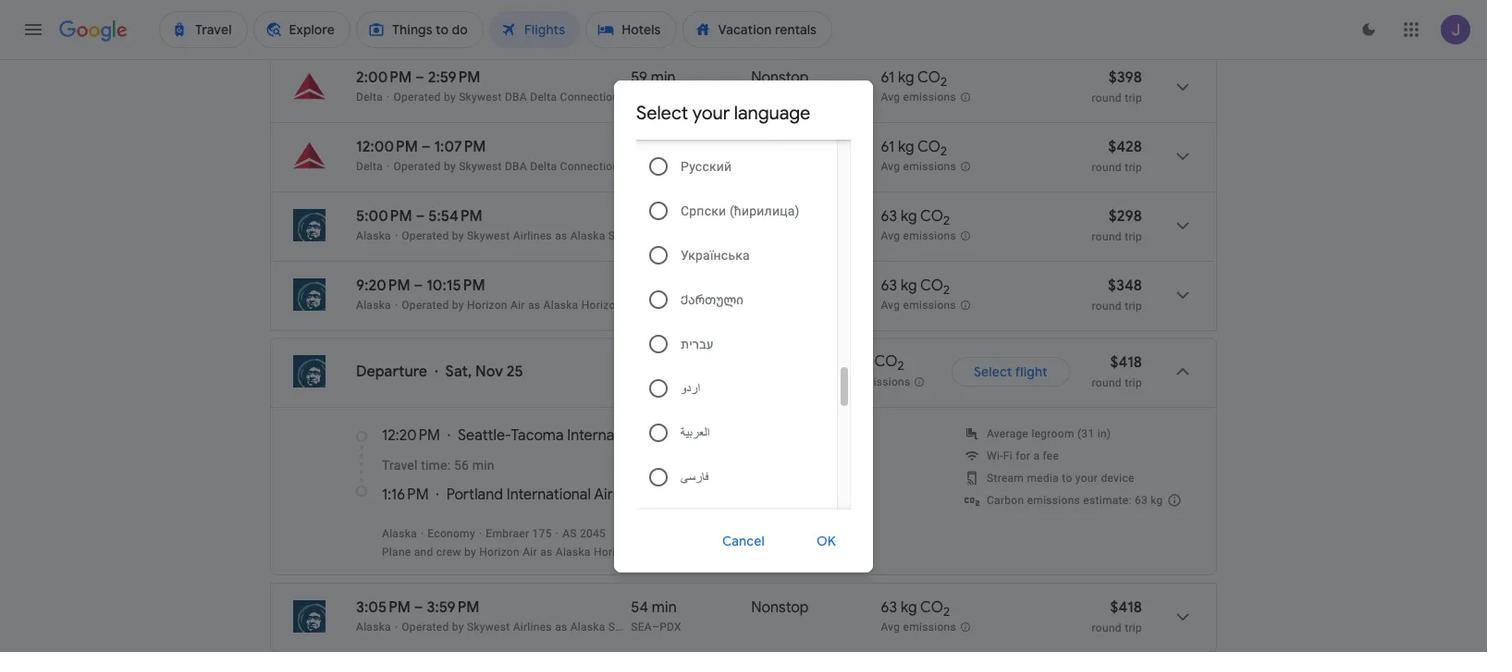 Task type: locate. For each thing, give the bounding box(es) containing it.
air
[[511, 299, 525, 312], [523, 546, 537, 559]]

2 airlines from the top
[[513, 621, 552, 634]]

2 vertical spatial dba
[[505, 160, 527, 173]]

co
[[918, 68, 941, 87], [918, 138, 941, 156], [921, 207, 944, 226], [921, 277, 944, 295], [875, 353, 898, 371], [921, 599, 944, 617]]

( left )
[[646, 486, 651, 504]]

seattle-tacoma international airport (
[[458, 427, 711, 445]]

1 vertical spatial 54
[[631, 599, 649, 617]]

avg emissions for $428
[[881, 160, 957, 173]]

$348
[[1108, 277, 1143, 295]]

1 vertical spatial total duration 54 min. element
[[631, 599, 752, 620]]

1 skywest from the top
[[609, 229, 653, 242]]

connection left 59 min sea – pdx
[[560, 91, 619, 104]]

 image left embraer
[[479, 527, 482, 540]]

skywest for the 'leaves seattle-tacoma international airport at 2:00 pm on saturday, november 25 and arrives at portland international airport at 2:59 pm on saturday, november 25.' element
[[459, 91, 502, 104]]

1 dba from the top
[[505, 21, 527, 34]]

and
[[414, 546, 434, 559]]

1 $418 round trip from the top
[[1092, 353, 1143, 390]]

0 vertical spatial 61 kg co 2
[[881, 68, 948, 90]]

connection left sea – pdx
[[560, 21, 619, 34]]

cancel
[[723, 532, 765, 549]]

leaves seattle-tacoma international airport at 9:20 pm on saturday, november 25 and arrives at portland international airport at 10:15 pm on saturday, november 25. element
[[356, 277, 485, 295]]

3 round from the top
[[1092, 230, 1122, 243]]

select up the 7
[[637, 101, 688, 124]]

1 vertical spatial connection
[[560, 91, 619, 104]]

airport
[[655, 427, 703, 445], [594, 486, 642, 504]]

3 dba from the top
[[505, 160, 527, 173]]

operated down '9:20 pm – 10:15 pm'
[[402, 299, 449, 312]]

1 horizontal spatial airport
[[655, 427, 703, 445]]

1 sea from the top
[[631, 21, 652, 34]]

1 vertical spatial $418
[[1111, 599, 1143, 617]]

trip down the '$298'
[[1125, 230, 1143, 243]]

total duration 54 min. element down cancel button
[[631, 599, 752, 620]]

emissions for $348
[[904, 299, 957, 312]]

fee
[[1043, 450, 1060, 463]]

select
[[637, 101, 688, 124], [974, 364, 1013, 380]]

connection for 1 hr 7 min
[[560, 160, 619, 173]]

0 vertical spatial dba
[[505, 21, 527, 34]]

1 vertical spatial your
[[1076, 472, 1098, 485]]

2 $418 from the top
[[1111, 599, 1143, 617]]

0 horizontal spatial  image
[[421, 527, 424, 540]]

round down $298 text box
[[1092, 230, 1122, 243]]

cancel button
[[700, 519, 787, 563]]

2 for $348
[[944, 282, 950, 298]]

airlines
[[513, 229, 552, 242], [513, 621, 552, 634]]

2 vertical spatial operated by skywest dba delta connection
[[394, 160, 619, 173]]

1 vertical spatial 61
[[881, 138, 895, 156]]

sea inside '54 min sea – pdx'
[[631, 621, 652, 634]]

1 horizontal spatial select
[[974, 364, 1013, 380]]

for
[[1016, 450, 1031, 463]]

1 vertical spatial airport
[[594, 486, 642, 504]]

61 kg co 2 for $398
[[881, 68, 948, 90]]

your right to
[[1076, 472, 1098, 485]]

4 nonstop flight. element from the top
[[752, 207, 809, 229]]

63 for $418
[[881, 599, 898, 617]]

min for 59 min sea – pdx
[[651, 68, 676, 87]]

Arrival time: 3:59 PM. text field
[[427, 599, 480, 617]]

operated by skywest dba delta connection down arrival time: 8:59 pm. text field
[[394, 21, 619, 34]]

nonstop down cancel button
[[752, 599, 809, 617]]

min
[[651, 68, 676, 87], [670, 138, 694, 156], [652, 207, 677, 226], [652, 277, 677, 295], [472, 458, 495, 473], [652, 599, 677, 617]]

sea inside 55 min sea – pdx
[[631, 299, 652, 312]]

 image down 9:20 pm
[[395, 299, 398, 312]]

avg for 1 hr 7 min
[[881, 160, 900, 173]]

sea for 54
[[631, 621, 652, 634]]

your
[[693, 101, 730, 124], [1076, 472, 1098, 485]]

1 vertical spatial air
[[523, 546, 537, 559]]

hr
[[640, 138, 655, 156]]

by down 10:15 pm
[[452, 299, 464, 312]]

 image
[[421, 527, 424, 540], [479, 527, 482, 540]]

trip inside "$428 round trip"
[[1125, 161, 1143, 174]]

3 trip from the top
[[1125, 230, 1143, 243]]

round inside "$428 round trip"
[[1092, 161, 1122, 174]]

4 nonstop from the top
[[752, 599, 809, 617]]

2 sea from the top
[[631, 91, 652, 104]]

emissions for $428
[[904, 160, 957, 173]]

round down 418 us dollars text field
[[1092, 377, 1122, 390]]

55 min sea – pdx
[[631, 277, 682, 312]]

0 vertical spatial $418 round trip
[[1092, 353, 1143, 390]]

min inside 55 min sea – pdx
[[652, 277, 677, 295]]

operated by skywest airlines as alaska skywest for 5:54 pm
[[402, 229, 653, 242]]

0 vertical spatial skywest
[[609, 229, 653, 242]]

54 inside '54 min sea – pdx'
[[631, 599, 649, 617]]

operated by skywest dba delta connection for 1:07 pm
[[394, 160, 619, 173]]

0 vertical spatial your
[[693, 101, 730, 124]]

ქართული
[[681, 292, 744, 307]]

connection
[[560, 21, 619, 34], [560, 91, 619, 104], [560, 160, 619, 173]]

1 vertical spatial operated by skywest dba delta connection
[[394, 91, 619, 104]]

international up 175
[[507, 486, 591, 504]]

round inside $398 round trip
[[1092, 92, 1122, 105]]

nonstop
[[752, 68, 809, 87], [752, 138, 809, 156], [752, 207, 809, 226], [752, 599, 809, 617]]

skywest down arrival time: 8:59 pm. text field
[[459, 21, 502, 34]]

by down arrival time: 3:59 pm. text box
[[452, 621, 464, 634]]

63 for $298
[[881, 207, 898, 226]]

2 $418 round trip from the top
[[1092, 599, 1143, 635]]

select inside 'button'
[[974, 364, 1013, 380]]

298 US dollars text field
[[1109, 207, 1143, 226]]

by right 'crew'
[[464, 546, 476, 559]]

4 round from the top
[[1092, 300, 1122, 313]]

round down $418 text field
[[1092, 622, 1122, 635]]

54 min
[[631, 207, 677, 226]]

1 round from the top
[[1092, 92, 1122, 105]]

skywest
[[459, 21, 502, 34], [459, 91, 502, 104], [459, 160, 502, 173], [467, 229, 510, 242], [467, 621, 510, 634]]

emissions
[[904, 91, 957, 104], [904, 160, 957, 173], [904, 230, 957, 243], [904, 299, 957, 312], [858, 375, 911, 388], [1028, 494, 1081, 507], [904, 621, 957, 634]]

1 vertical spatial dba
[[505, 91, 527, 104]]

round down 348 us dollars text field
[[1092, 300, 1122, 313]]

sea inside 59 min sea – pdx
[[631, 91, 652, 104]]

pdx inside 55 min sea – pdx
[[660, 299, 682, 312]]

sea for 55
[[631, 299, 652, 312]]

2 trip from the top
[[1125, 161, 1143, 174]]

total duration 54 min. element
[[631, 207, 752, 229], [631, 599, 752, 620]]

$298 round trip
[[1092, 207, 1143, 243]]

1 nonstop flight. element from the top
[[752, 0, 809, 20]]

$418 round trip for $418 text field
[[1092, 599, 1143, 635]]

1 horizontal spatial your
[[1076, 472, 1098, 485]]

min for 54 min sea – pdx
[[652, 599, 677, 617]]

1 54 from the top
[[631, 207, 649, 226]]

your down total duration 59 min. 'element'
[[693, 101, 730, 124]]

average
[[987, 427, 1029, 440]]

sea
[[631, 21, 652, 34], [631, 91, 652, 104], [631, 160, 652, 173], [631, 299, 652, 312], [631, 621, 652, 634]]

Arrival time: 1:07 PM. text field
[[434, 138, 486, 156]]

avg emissions for $418
[[881, 621, 957, 634]]

6 trip from the top
[[1125, 622, 1143, 635]]

round down the 428 us dollars text field
[[1092, 161, 1122, 174]]

5 sea from the top
[[631, 621, 652, 634]]

0 vertical spatial total duration 54 min. element
[[631, 207, 752, 229]]

pdx inside 59 min sea – pdx
[[660, 91, 682, 104]]

trip down $418 text field
[[1125, 622, 1143, 635]]

kg
[[898, 68, 915, 87], [898, 138, 915, 156], [901, 207, 917, 226], [901, 277, 917, 295], [855, 353, 872, 371], [1151, 494, 1164, 507], [901, 599, 917, 617]]

 image up and
[[421, 527, 424, 540]]

1 operated by skywest airlines as alaska skywest from the top
[[402, 229, 653, 242]]

nonstop flight. element
[[752, 0, 809, 20], [752, 68, 809, 90], [752, 138, 809, 159], [752, 207, 809, 229], [752, 599, 809, 620]]

1 trip from the top
[[1125, 92, 1143, 105]]

operated by horizon air as alaska horizon
[[402, 299, 622, 312]]

59
[[631, 68, 648, 87]]

carbon emissions estimate: 63 kg
[[987, 494, 1164, 507]]

select left flight
[[974, 364, 1013, 380]]

avg for 54 min
[[881, 621, 900, 634]]

air up 25
[[511, 299, 525, 312]]

12:00 pm – 1:07 pm
[[356, 138, 486, 156]]

min inside the total duration 54 min. element
[[652, 207, 677, 226]]

carbon
[[987, 494, 1025, 507]]

select for select your language
[[637, 101, 688, 124]]

trip for 54 min
[[1125, 622, 1143, 635]]

operated by skywest airlines as alaska skywest
[[402, 229, 653, 242], [402, 621, 653, 634]]

seattle-
[[458, 427, 511, 445]]

2 round from the top
[[1092, 161, 1122, 174]]

nonstop flight. element for 54 min
[[752, 599, 809, 620]]

2 61 from the top
[[881, 138, 895, 156]]

 image down 5:00 pm
[[395, 229, 398, 242]]

operated
[[394, 21, 441, 34], [394, 91, 441, 104], [394, 160, 441, 173], [402, 229, 449, 242], [402, 299, 449, 312], [402, 621, 449, 634]]

5:54 pm
[[429, 207, 483, 226]]

2 connection from the top
[[560, 91, 619, 104]]

63 kg co 2
[[881, 207, 950, 229], [881, 277, 950, 298], [835, 353, 905, 374], [881, 599, 950, 620]]

1 nonstop from the top
[[752, 68, 809, 87]]

1 61 from the top
[[881, 68, 895, 87]]

airlines up operated by horizon air as alaska horizon
[[513, 229, 552, 242]]

pdx inside '54 min sea – pdx'
[[660, 621, 682, 634]]

connection left 1 hr 7 min sea – pdx
[[560, 160, 619, 173]]

trip down $398
[[1125, 92, 1143, 105]]

operated down leaves seattle-tacoma international airport at 12:00 pm on saturday, november 25 and arrives at portland international airport at 1:07 pm on saturday, november 25. element
[[394, 160, 441, 173]]

leaves seattle-tacoma international airport at 5:00 pm on saturday, november 25 and arrives at portland international airport at 5:54 pm on saturday, november 25. element
[[356, 207, 483, 226]]

0 horizontal spatial airport
[[594, 486, 642, 504]]

nonstop up the 'language' at the top
[[752, 68, 809, 87]]

nonstop right српски
[[752, 207, 809, 226]]

2 total duration 54 min. element from the top
[[631, 599, 752, 620]]

nonstop for 59 min
[[752, 68, 809, 87]]

air down the embraer 175
[[523, 546, 537, 559]]

nonstop down the 'language' at the top
[[752, 138, 809, 156]]

1 vertical spatial international
[[507, 486, 591, 504]]

operated down the leaves seattle-tacoma international airport at 7:55 pm on saturday, november 25 and arrives at portland international airport at 8:59 pm on saturday, november 25. element
[[394, 21, 441, 34]]

2:00 pm – 2:59 pm
[[356, 68, 481, 87]]

2:00 pm
[[356, 68, 412, 87]]

0 vertical spatial 54
[[631, 207, 649, 226]]

1 airlines from the top
[[513, 229, 552, 242]]

leaves seattle-tacoma international airport at 3:05 pm on saturday, november 25 and arrives at portland international airport at 3:59 pm on saturday, november 25. element
[[356, 599, 480, 617]]

total duration 54 min. element up українська at the top of the page
[[631, 207, 752, 229]]

54 for 54 min sea – pdx
[[631, 599, 649, 617]]

average legroom (31 in)
[[987, 427, 1111, 440]]

sea for 59
[[631, 91, 652, 104]]

1 $418 from the top
[[1111, 353, 1143, 372]]

5:00 pm – 5:54 pm
[[356, 207, 483, 226]]

–
[[652, 21, 660, 34], [415, 68, 425, 87], [652, 91, 660, 104], [422, 138, 431, 156], [652, 160, 660, 173], [416, 207, 425, 226], [414, 277, 423, 295], [652, 299, 660, 312], [414, 599, 423, 617], [652, 621, 660, 634]]

stream
[[987, 472, 1024, 485]]

2045
[[580, 527, 606, 540]]

25
[[507, 363, 524, 381]]

round for 1 hr 7 min
[[1092, 161, 1122, 174]]

trip for 59 min
[[1125, 92, 1143, 105]]

0 vertical spatial $418
[[1111, 353, 1143, 372]]

العربية
[[681, 425, 710, 440]]

round for 54 min
[[1092, 622, 1122, 635]]

trip inside $348 round trip
[[1125, 300, 1143, 313]]

total duration 1 hr 4 min. element
[[631, 0, 752, 20]]

63 kg co 2 for $298
[[881, 207, 950, 229]]

$418 round trip for 418 us dollars text field
[[1092, 353, 1143, 390]]

175
[[533, 527, 552, 540]]

total duration 55 min. element
[[631, 277, 752, 298]]

airport up 2045
[[594, 486, 642, 504]]

airlines down plane and crew by horizon air as alaska horizon
[[513, 621, 552, 634]]

min inside '54 min sea – pdx'
[[652, 599, 677, 617]]

kg for $428
[[898, 138, 915, 156]]

– inside 1 hr 7 min sea – pdx
[[652, 160, 660, 173]]

2 nonstop from the top
[[752, 138, 809, 156]]

round inside $298 round trip
[[1092, 230, 1122, 243]]

3 operated by skywest dba delta connection from the top
[[394, 160, 619, 173]]

international right 'tacoma'
[[567, 427, 652, 445]]

co for $348
[[921, 277, 944, 295]]

pdx for portland international airport ( pdx )
[[651, 486, 679, 504]]

pdx for 54 min sea – pdx
[[660, 621, 682, 634]]

2 vertical spatial connection
[[560, 160, 619, 173]]

pdx
[[660, 21, 682, 34], [660, 91, 682, 104], [660, 160, 682, 173], [660, 299, 682, 312], [651, 486, 679, 504], [660, 621, 682, 634]]

4 sea from the top
[[631, 299, 652, 312]]

3 sea from the top
[[631, 160, 652, 173]]

63 for $348
[[881, 277, 898, 295]]

63
[[881, 207, 898, 226], [881, 277, 898, 295], [835, 353, 852, 371], [1135, 494, 1148, 507], [881, 599, 898, 617]]

5 nonstop flight. element from the top
[[752, 599, 809, 620]]

398 US dollars text field
[[1109, 68, 1143, 87]]

airport up فارسی
[[655, 427, 703, 445]]

0 vertical spatial 61
[[881, 68, 895, 87]]

international
[[567, 427, 652, 445], [507, 486, 591, 504]]

operated by skywest dba delta connection down arrival time: 2:59 pm. text field
[[394, 91, 619, 104]]

skywest down 1:07 pm on the left of the page
[[459, 160, 502, 173]]

2 for $398
[[941, 74, 948, 90]]

emissions for $298
[[904, 230, 957, 243]]

leaves seattle-tacoma international airport at 2:00 pm on saturday, november 25 and arrives at portland international airport at 2:59 pm on saturday, november 25. element
[[356, 68, 481, 87]]

$418
[[1111, 353, 1143, 372], [1111, 599, 1143, 617]]

3 connection from the top
[[560, 160, 619, 173]]

4 trip from the top
[[1125, 300, 1143, 313]]

– inside '54 min sea – pdx'
[[652, 621, 660, 634]]

3 nonstop flight. element from the top
[[752, 138, 809, 159]]

by down '5:54 pm'
[[452, 229, 464, 242]]

0 horizontal spatial (
[[646, 486, 651, 504]]

5 trip from the top
[[1125, 377, 1143, 390]]

skywest down arrival time: 3:59 pm. text box
[[467, 621, 510, 634]]

2 54 from the top
[[631, 599, 649, 617]]

trip down 418 us dollars text field
[[1125, 377, 1143, 390]]

54
[[631, 207, 649, 226], [631, 599, 649, 617]]

1 vertical spatial select
[[974, 364, 1013, 380]]

skywest down arrival time: 2:59 pm. text field
[[459, 91, 502, 104]]

wi-
[[987, 450, 1004, 463]]

61
[[881, 68, 895, 87], [881, 138, 895, 156]]

1 vertical spatial $418 round trip
[[1092, 599, 1143, 635]]

0 vertical spatial operated by skywest dba delta connection
[[394, 21, 619, 34]]

0 vertical spatial airlines
[[513, 229, 552, 242]]

( up فارسی
[[707, 427, 711, 445]]

0 vertical spatial operated by skywest airlines as alaska skywest
[[402, 229, 653, 242]]

Departure time: 5:00 PM. text field
[[356, 207, 412, 226]]

carbon emissions estimate: 63 kilograms element
[[987, 494, 1164, 507]]

co for $298
[[921, 207, 944, 226]]

trip down $348
[[1125, 300, 1143, 313]]

operated by skywest airlines as alaska skywest up operated by horizon air as alaska horizon
[[402, 229, 653, 242]]

$428
[[1109, 138, 1143, 156]]

flight details. leaves seattle-tacoma international airport at 12:20 pm on saturday, november 25 and arrives at portland international airport at 1:16 pm on saturday, november 25. image
[[1172, 361, 1194, 383]]

– inside 55 min sea – pdx
[[652, 299, 660, 312]]

1 vertical spatial skywest
[[609, 621, 653, 634]]

trip inside $398 round trip
[[1125, 92, 1143, 105]]

as
[[555, 229, 568, 242], [528, 299, 541, 312], [540, 546, 553, 559], [555, 621, 568, 634]]

nonstop for 54 min
[[752, 599, 809, 617]]

in)
[[1098, 427, 1111, 440]]

$398
[[1109, 68, 1143, 87]]

63 kg co 2 for $418
[[881, 599, 950, 620]]

2 for $298
[[944, 213, 950, 229]]

$428 round trip
[[1092, 138, 1143, 174]]

7
[[658, 138, 666, 156]]

1 vertical spatial airlines
[[513, 621, 552, 634]]

trip down the 428 us dollars text field
[[1125, 161, 1143, 174]]

min inside 1 hr 7 min sea – pdx
[[670, 138, 694, 156]]

1 vertical spatial 61 kg co 2
[[881, 138, 948, 159]]

فارسی
[[681, 470, 709, 484]]

русский
[[681, 159, 732, 173]]

1 vertical spatial operated by skywest airlines as alaska skywest
[[402, 621, 653, 634]]

6 round from the top
[[1092, 622, 1122, 635]]

skywest
[[609, 229, 653, 242], [609, 621, 653, 634]]

2 61 kg co 2 from the top
[[881, 138, 948, 159]]

2 nonstop flight. element from the top
[[752, 68, 809, 90]]

leaves seattle-tacoma international airport at 7:55 pm on saturday, november 25 and arrives at portland international airport at 8:59 pm on saturday, november 25. element
[[356, 0, 479, 18]]

round down $398
[[1092, 92, 1122, 105]]

2 skywest from the top
[[609, 621, 653, 634]]

plane and crew by horizon air as alaska horizon
[[382, 546, 634, 559]]

3 nonstop from the top
[[752, 207, 809, 226]]

2 dba from the top
[[505, 91, 527, 104]]

operated by skywest dba delta connection down 1:07 pm on the left of the page
[[394, 160, 619, 173]]

as 2045
[[563, 527, 606, 540]]

 image down departure time: 3:05 pm. text box
[[395, 621, 398, 634]]

0 vertical spatial select
[[637, 101, 688, 124]]

0 vertical spatial connection
[[560, 21, 619, 34]]

2 operated by skywest dba delta connection from the top
[[394, 91, 619, 104]]

1 horizontal spatial  image
[[479, 527, 482, 540]]

0 horizontal spatial select
[[637, 101, 688, 124]]

63 kg co 2 for $348
[[881, 277, 950, 298]]

delta
[[356, 21, 383, 34], [530, 21, 557, 34], [356, 91, 383, 104], [530, 91, 557, 104], [356, 160, 383, 173], [530, 160, 557, 173]]

airlines for 5:00 pm – 5:54 pm
[[513, 229, 552, 242]]

min inside 59 min sea – pdx
[[651, 68, 676, 87]]

61 for 59 min
[[881, 68, 895, 87]]

2 operated by skywest airlines as alaska skywest from the top
[[402, 621, 653, 634]]

pdx for 59 min sea – pdx
[[660, 91, 682, 104]]

Departure time: 7:55 PM. text field
[[356, 0, 409, 18]]

nonstop flight. element for 59 min
[[752, 68, 809, 90]]

round inside $348 round trip
[[1092, 300, 1122, 313]]

alaska
[[356, 229, 391, 242], [571, 229, 606, 242], [356, 299, 391, 312], [544, 299, 579, 312], [382, 527, 417, 540], [556, 546, 591, 559], [356, 621, 391, 634], [571, 621, 606, 634]]

as
[[563, 527, 577, 540]]

operated by skywest airlines as alaska skywest down 3:59 pm
[[402, 621, 653, 634]]

10:15 pm
[[427, 277, 485, 295]]

– inside 59 min sea – pdx
[[652, 91, 660, 104]]

 image
[[395, 229, 398, 242], [395, 299, 398, 312], [556, 527, 559, 540], [395, 621, 398, 634]]

co for $398
[[918, 68, 941, 87]]

1 61 kg co 2 from the top
[[881, 68, 948, 90]]

1 horizontal spatial (
[[707, 427, 711, 445]]



Task type: vqa. For each thing, say whether or not it's contained in the screenshot.
fourth Nonstop flight. element from the bottom
yes



Task type: describe. For each thing, give the bounding box(es) containing it.
travel
[[382, 458, 418, 473]]

Arrival time: 2:59 PM. text field
[[428, 68, 481, 87]]

language
[[734, 101, 811, 124]]

2  image from the left
[[479, 527, 482, 540]]

as for 5:54 pm
[[555, 229, 568, 242]]

kg for $298
[[901, 207, 917, 226]]

54 min sea – pdx
[[631, 599, 682, 634]]

trip for 55 min
[[1125, 300, 1143, 313]]

Departure time: 2:00 PM. text field
[[356, 68, 412, 87]]

 image left as
[[556, 527, 559, 540]]

Departure time: 9:20 PM. text field
[[356, 277, 410, 295]]

$418 for $418 text field
[[1111, 599, 1143, 617]]

418 US dollars text field
[[1111, 353, 1143, 372]]

Arrival time: 5:54 PM. text field
[[429, 207, 483, 226]]

Departure time: 12:20 PM. text field
[[382, 427, 440, 445]]

Arrival time: 8:59 PM. text field
[[426, 0, 479, 18]]

3:05 pm
[[356, 599, 411, 617]]

trip for 1 hr 7 min
[[1125, 161, 1143, 174]]

skywest for the leaves seattle-tacoma international airport at 7:55 pm on saturday, november 25 and arrives at portland international airport at 8:59 pm on saturday, november 25. element
[[459, 21, 502, 34]]

round for 59 min
[[1092, 92, 1122, 105]]

1 connection from the top
[[560, 21, 619, 34]]

1  image from the left
[[421, 527, 424, 540]]

српски
[[681, 203, 726, 218]]

56
[[454, 458, 469, 473]]

pdx for 55 min sea – pdx
[[660, 299, 682, 312]]

nov
[[476, 363, 503, 381]]

1 hr 7 min sea – pdx
[[631, 138, 694, 173]]

time:
[[421, 458, 451, 473]]

emissions for $418
[[904, 621, 957, 634]]

5:00 pm
[[356, 207, 412, 226]]

0 vertical spatial international
[[567, 427, 652, 445]]

5 round from the top
[[1092, 377, 1122, 390]]

leaves seattle-tacoma international airport at 12:00 pm on saturday, november 25 and arrives at portland international airport at 1:07 pm on saturday, november 25. element
[[356, 138, 486, 156]]

operated down 3:05 pm – 3:59 pm
[[402, 621, 449, 634]]

Departure time: 3:05 PM. text field
[[356, 599, 411, 617]]

flight
[[1015, 364, 1048, 380]]

sea – pdx
[[631, 21, 682, 34]]

428 US dollars text field
[[1109, 138, 1143, 156]]

418 US dollars text field
[[1111, 599, 1143, 617]]

crew
[[437, 546, 461, 559]]

59 min sea – pdx
[[631, 68, 682, 104]]

1:07 pm
[[434, 138, 486, 156]]

55
[[631, 277, 648, 295]]

українська
[[681, 247, 750, 262]]

(ћирилица)
[[730, 203, 800, 218]]

61 kg co 2 for $428
[[881, 138, 948, 159]]

as for 3:59 pm
[[555, 621, 568, 634]]

kg for $418
[[901, 599, 917, 617]]

emissions for $398
[[904, 91, 957, 104]]

0 vertical spatial airport
[[655, 427, 703, 445]]

0 vertical spatial air
[[511, 299, 525, 312]]

co for $418
[[921, 599, 944, 617]]

min for 55 min sea – pdx
[[652, 277, 677, 295]]

ok button
[[795, 519, 859, 563]]

avg for 55 min
[[881, 299, 900, 312]]

a
[[1034, 450, 1040, 463]]

operated by skywest dba delta connection for 2:59 pm
[[394, 91, 619, 104]]

61 for 1 hr 7 min
[[881, 138, 895, 156]]

by down arrival time: 8:59 pm. text field
[[444, 21, 456, 34]]

1 vertical spatial (
[[646, 486, 651, 504]]

1:16 pm
[[382, 486, 429, 504]]

nonstop flight. element for 1 hr 7 min
[[752, 138, 809, 159]]

 image for 5:54 pm
[[395, 229, 398, 242]]

horizon down 10:15 pm
[[467, 299, 508, 312]]

nonstop for 1 hr 7 min
[[752, 138, 809, 156]]

select flight
[[974, 364, 1048, 380]]

horizon left 55 min sea – pdx
[[582, 299, 622, 312]]

ok
[[817, 532, 836, 549]]

travel time: 56 min
[[382, 458, 495, 473]]

3:05 pm – 3:59 pm
[[356, 599, 480, 617]]

pdx inside 1 hr 7 min sea – pdx
[[660, 160, 682, 173]]

9:20 pm – 10:15 pm
[[356, 277, 485, 295]]

1 operated by skywest dba delta connection from the top
[[394, 21, 619, 34]]

sea inside 1 hr 7 min sea – pdx
[[631, 160, 652, 173]]

12:20 pm
[[382, 427, 440, 445]]

tacoma
[[511, 427, 564, 445]]

select flight button
[[952, 357, 1070, 387]]

wi-fi for a fee
[[987, 450, 1060, 463]]

3:59 pm
[[427, 599, 480, 617]]

economy
[[428, 527, 475, 540]]

$418 for 418 us dollars text field
[[1111, 353, 1143, 372]]

portland international airport ( pdx )
[[447, 486, 684, 504]]

skywest for 3:59 pm
[[609, 621, 653, 634]]

2:59 pm
[[428, 68, 481, 87]]

(31
[[1078, 427, 1095, 440]]

Departure time: 12:00 PM. text field
[[356, 138, 418, 156]]

skywest for leaves seattle-tacoma international airport at 12:00 pm on saturday, november 25 and arrives at portland international airport at 1:07 pm on saturday, november 25. element
[[459, 160, 502, 173]]

sat,
[[446, 363, 472, 381]]

device
[[1101, 472, 1135, 485]]

dba for 2:59 pm
[[505, 91, 527, 104]]

српски (ћирилица)
[[681, 203, 800, 218]]

fi
[[1004, 450, 1013, 463]]

Arrival time: 1:16 PM. text field
[[382, 486, 429, 504]]

$348 round trip
[[1092, 277, 1143, 313]]

operated down 2:00 pm – 2:59 pm
[[394, 91, 441, 104]]

select your language
[[637, 101, 811, 124]]

airlines for 3:05 pm – 3:59 pm
[[513, 621, 552, 634]]

9:20 pm
[[356, 277, 410, 295]]

$398 round trip
[[1092, 68, 1143, 105]]

embraer 175
[[486, 527, 552, 540]]

connection for 59 min
[[560, 91, 619, 104]]

media
[[1027, 472, 1059, 485]]

skywest for 5:54 pm
[[609, 229, 653, 242]]

select for select flight
[[974, 364, 1013, 380]]

1
[[631, 138, 637, 156]]

trip inside $298 round trip
[[1125, 230, 1143, 243]]

348 US dollars text field
[[1108, 277, 1143, 295]]

operated by skywest airlines as alaska skywest for 3:59 pm
[[402, 621, 653, 634]]

horizon down embraer
[[479, 546, 520, 559]]

اردو
[[681, 381, 701, 396]]

by down 1:07 pm on the left of the page
[[444, 160, 456, 173]]

as for 10:15 pm
[[528, 299, 541, 312]]

portland
[[447, 486, 503, 504]]

עברית
[[681, 336, 714, 351]]

kg for $398
[[898, 68, 915, 87]]

12:00 pm
[[356, 138, 418, 156]]

by down arrival time: 2:59 pm. text field
[[444, 91, 456, 104]]

co for $428
[[918, 138, 941, 156]]

estimate:
[[1084, 494, 1132, 507]]

total duration 1 hr 7 min. element
[[631, 138, 752, 159]]

departure
[[356, 363, 428, 381]]

 image for 3:59 pm
[[395, 621, 398, 634]]

)
[[679, 486, 684, 504]]

plane
[[382, 546, 411, 559]]

avg emissions for $398
[[881, 91, 957, 104]]

sat, nov 25
[[446, 363, 524, 381]]

kg for $348
[[901, 277, 917, 295]]

2 for $428
[[941, 144, 948, 159]]

horizon down 2045
[[594, 546, 634, 559]]

dba for 1:07 pm
[[505, 160, 527, 173]]

to
[[1062, 472, 1073, 485]]

1 total duration 54 min. element from the top
[[631, 207, 752, 229]]

min for 54 min
[[652, 207, 677, 226]]

avg emissions for $348
[[881, 299, 957, 312]]

 image for 10:15 pm
[[395, 299, 398, 312]]

avg emissions for $298
[[881, 230, 957, 243]]

skywest down the '5:54 pm' text box
[[467, 229, 510, 242]]

round for 55 min
[[1092, 300, 1122, 313]]

operated down leaves seattle-tacoma international airport at 5:00 pm on saturday, november 25 and arrives at portland international airport at 5:54 pm on saturday, november 25. element
[[402, 229, 449, 242]]

0 horizontal spatial your
[[693, 101, 730, 124]]

54 for 54 min
[[631, 207, 649, 226]]

stream media to your device
[[987, 472, 1135, 485]]

Arrival time: 10:15 PM. text field
[[427, 277, 485, 295]]

legroom
[[1032, 427, 1075, 440]]

avg for 59 min
[[881, 91, 900, 104]]

2 for $418
[[944, 604, 950, 620]]

0 vertical spatial (
[[707, 427, 711, 445]]

embraer
[[486, 527, 530, 540]]

$298
[[1109, 207, 1143, 226]]

total duration 59 min. element
[[631, 68, 752, 90]]



